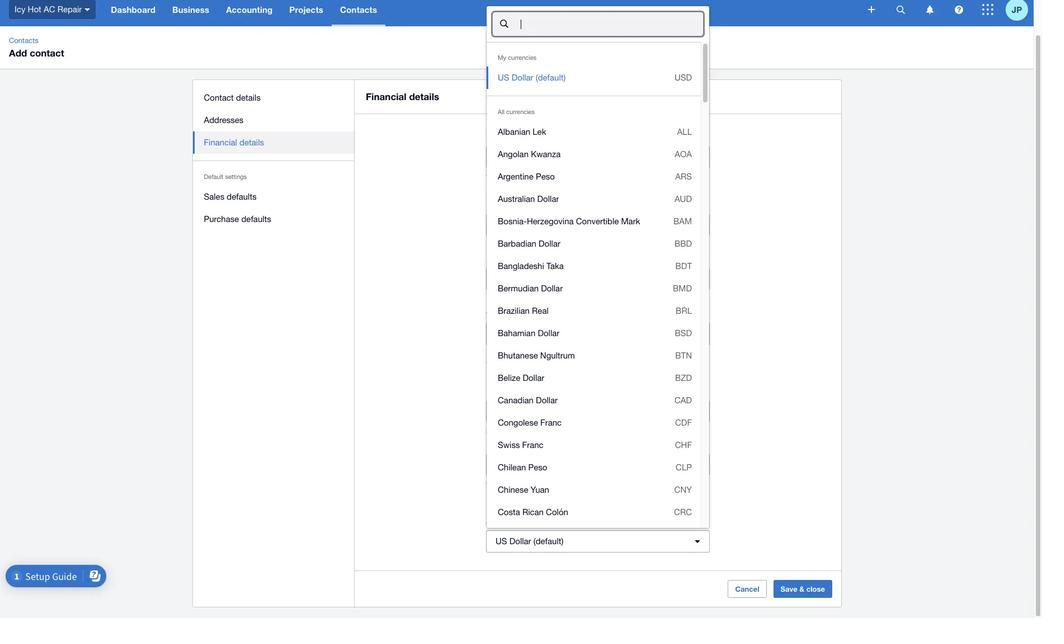 Task type: locate. For each thing, give the bounding box(es) containing it.
group containing routing number
[[486, 200, 710, 236]]

1099 up misc
[[596, 460, 614, 470]]

account
[[506, 134, 534, 143], [618, 202, 646, 211]]

reference
[[486, 256, 522, 265]]

btn
[[676, 351, 692, 361]]

ngultrum
[[541, 351, 575, 361]]

1 vertical spatial when
[[624, 352, 639, 358]]

contact details button
[[193, 87, 355, 109]]

1 vertical spatial franc
[[523, 441, 544, 450]]

navigation containing dashboard
[[103, 0, 861, 26]]

when
[[615, 174, 630, 181], [624, 352, 639, 358]]

dollar down real
[[538, 329, 560, 338]]

defaults down sales defaults button
[[242, 214, 272, 224]]

tax right federal
[[540, 428, 548, 435]]

will
[[525, 174, 533, 181]]

list box
[[487, 42, 701, 619]]

add down "contacts" link
[[9, 47, 27, 59]]

purchase defaults
[[204, 214, 272, 224]]

the right select
[[698, 482, 707, 489]]

2 vertical spatial tax
[[540, 428, 548, 435]]

1 horizontal spatial bank
[[598, 202, 616, 211]]

barbadian
[[498, 239, 537, 249]]

group
[[487, 6, 710, 619], [486, 200, 710, 236]]

currencies right the all
[[507, 109, 535, 115]]

contact
[[30, 47, 64, 59], [541, 460, 569, 470], [617, 460, 645, 470], [517, 482, 538, 489], [502, 490, 523, 498]]

contacts inside dropdown button
[[340, 4, 377, 15]]

a
[[662, 174, 665, 181], [522, 407, 526, 416]]

1 vertical spatial currencies
[[507, 109, 535, 115]]

0 horizontal spatial report
[[563, 491, 579, 498]]

us dollar (default) down rican
[[496, 537, 564, 546]]

1 horizontal spatial number
[[648, 202, 675, 211]]

tax left number,
[[544, 352, 552, 358]]

you
[[632, 174, 642, 181]]

0 horizontal spatial group
[[524, 490, 540, 498]]

1 horizontal spatial financial
[[366, 91, 407, 102]]

0 horizontal spatial financial
[[204, 138, 238, 147]]

dollar for cad
[[536, 396, 558, 405]]

contacts for contacts add contact
[[9, 36, 38, 45]]

menu
[[193, 80, 355, 237]]

0 vertical spatial add
[[9, 47, 27, 59]]

save
[[781, 585, 798, 594]]

to right btn
[[699, 352, 705, 358]]

(default) down colón
[[534, 537, 564, 546]]

1 vertical spatial contacts
[[9, 36, 38, 45]]

0 vertical spatial contacts
[[340, 4, 377, 15]]

business button
[[164, 0, 218, 26]]

0 vertical spatial franc
[[541, 418, 562, 428]]

account for number
[[618, 202, 646, 211]]

congolese franc
[[498, 418, 562, 428]]

group inside the currency field
[[487, 6, 710, 619]]

tax for federal tax classification
[[540, 428, 548, 435]]

hot
[[28, 4, 41, 14]]

1 vertical spatial peso
[[529, 463, 548, 472]]

0 vertical spatial currencies
[[508, 54, 537, 61]]

list box containing us dollar
[[487, 42, 701, 619]]

your up irs.
[[503, 352, 515, 358]]

kwanza
[[531, 149, 561, 159]]

0 vertical spatial account
[[506, 134, 534, 143]]

contact down see
[[502, 490, 523, 498]]

us down my
[[498, 73, 510, 82]]

1 horizontal spatial group
[[647, 460, 669, 470]]

bdt
[[676, 261, 692, 271]]

0 horizontal spatial account
[[506, 134, 534, 143]]

chilean
[[498, 463, 526, 472]]

save & close button
[[774, 581, 833, 598]]

navigation
[[103, 0, 861, 26]]

0 horizontal spatial on
[[540, 482, 547, 489]]

svg image inside icy hot ac repair popup button
[[85, 8, 90, 11]]

0 horizontal spatial bank
[[486, 134, 504, 143]]

select
[[680, 482, 696, 489]]

enter your contact's tax number, which is needed when filing the 1099 report to the irs.
[[486, 352, 705, 367]]

0 horizontal spatial financial details
[[204, 138, 265, 147]]

your up colón
[[549, 482, 561, 489]]

your right in
[[549, 491, 561, 498]]

name
[[536, 134, 556, 143]]

1099
[[666, 352, 679, 358], [596, 460, 614, 470], [562, 482, 576, 489], [486, 490, 500, 498], [652, 491, 665, 498]]

rules.
[[581, 491, 596, 498]]

group containing us dollar
[[487, 6, 710, 619]]

1 vertical spatial us dollar (default)
[[496, 537, 564, 546]]

needed
[[602, 352, 623, 358]]

classification inside select a classification popup button
[[529, 407, 577, 416]]

on up in
[[540, 482, 547, 489]]

None text field
[[520, 13, 703, 35]]

report down bsd on the right of the page
[[681, 352, 698, 358]]

add down swiss franc
[[508, 460, 523, 470]]

congolese
[[498, 418, 539, 428]]

classification up the congolese franc
[[529, 407, 577, 416]]

(default) down the my currencies
[[536, 73, 566, 82]]

contacts down icy
[[9, 36, 38, 45]]

1 vertical spatial report
[[563, 491, 579, 498]]

1 vertical spatial bank
[[598, 202, 616, 211]]

1 vertical spatial your
[[549, 482, 561, 489]]

0 horizontal spatial add
[[9, 47, 27, 59]]

ac
[[44, 4, 55, 14]]

dollar up select a classification
[[536, 396, 558, 405]]

1 vertical spatial this
[[506, 482, 516, 489]]

0 vertical spatial peso
[[536, 172, 555, 181]]

0 horizontal spatial this
[[506, 482, 516, 489]]

us down currency
[[496, 537, 507, 546]]

belize
[[498, 373, 521, 383]]

a inside popup button
[[522, 407, 526, 416]]

classification left match
[[550, 428, 585, 435]]

report inside enter your contact's tax number, which is needed when filing the 1099 report to the irs.
[[681, 352, 698, 358]]

convertible
[[576, 217, 619, 226]]

us
[[498, 73, 510, 82], [496, 537, 507, 546]]

all
[[498, 109, 505, 115]]

on right that
[[625, 428, 632, 435]]

herzegovina
[[527, 217, 574, 226]]

0 vertical spatial us
[[498, 73, 510, 82]]

Tax text field
[[540, 324, 710, 345]]

svg image
[[983, 4, 994, 15], [897, 5, 905, 14], [955, 5, 964, 14], [869, 6, 876, 13], [85, 8, 90, 11]]

bahamian
[[498, 329, 536, 338]]

and
[[592, 482, 603, 489]]

0 vertical spatial tax
[[544, 352, 552, 358]]

group left in
[[524, 490, 540, 498]]

1 number from the left
[[516, 202, 542, 211]]

bank
[[486, 134, 504, 143], [598, 202, 616, 211]]

contact down "contacts" link
[[30, 47, 64, 59]]

mark
[[622, 217, 641, 226]]

costa
[[498, 508, 520, 517]]

dollar down show
[[538, 194, 559, 204]]

0 vertical spatial group
[[647, 460, 669, 470]]

cancel
[[736, 585, 760, 594]]

(default) inside the currency field
[[536, 73, 566, 82]]

0 vertical spatial this
[[525, 460, 539, 470]]

peso for chilean peso
[[529, 463, 548, 472]]

1 vertical spatial classification
[[529, 407, 577, 416]]

2 vertical spatial your
[[549, 491, 561, 498]]

defaults for sales defaults
[[227, 192, 257, 202]]

account up angolan
[[506, 134, 534, 143]]

taka
[[547, 261, 564, 271]]

0 vertical spatial on
[[625, 428, 632, 435]]

the up nec
[[582, 460, 593, 470]]

to up nec
[[572, 460, 579, 470]]

swiss franc
[[498, 441, 544, 450]]

franc down federal
[[523, 441, 544, 450]]

currencies right my
[[508, 54, 537, 61]]

save & close
[[781, 585, 826, 594]]

learn how to mark 1099 contacts link
[[598, 490, 702, 499]]

albanian lek
[[498, 127, 547, 137]]

bank for bank account number
[[598, 202, 616, 211]]

dollar down the my currencies
[[512, 73, 534, 82]]

0 vertical spatial defaults
[[227, 192, 257, 202]]

peso up "yuan" at the right
[[529, 463, 548, 472]]

canadian
[[498, 396, 534, 405]]

to down report,
[[629, 491, 634, 498]]

9
[[653, 428, 656, 435]]

defaults
[[227, 192, 257, 202], [242, 214, 272, 224]]

projects button
[[281, 0, 332, 26]]

1 horizontal spatial account
[[618, 202, 646, 211]]

argentine
[[498, 172, 534, 181]]

financial inside button
[[204, 138, 238, 147]]

1 vertical spatial add
[[508, 460, 523, 470]]

bank up "convertible"
[[598, 202, 616, 211]]

1 vertical spatial tax
[[514, 389, 525, 397]]

1 horizontal spatial a
[[662, 174, 665, 181]]

1 vertical spatial us
[[496, 537, 507, 546]]

franc for swiss franc
[[523, 441, 544, 450]]

1 horizontal spatial report
[[681, 352, 698, 358]]

1 horizontal spatial this
[[525, 460, 539, 470]]

bmd
[[673, 284, 692, 293]]

0 vertical spatial us dollar (default)
[[498, 73, 566, 82]]

Routing number field
[[487, 214, 598, 236]]

bermudian dollar
[[498, 284, 563, 293]]

contact up "yuan" at the right
[[541, 460, 569, 470]]

dollar for bzd
[[523, 373, 545, 383]]

group up need
[[647, 460, 669, 470]]

report down nec
[[563, 491, 579, 498]]

how
[[616, 491, 627, 498]]

account up the "mark"
[[618, 202, 646, 211]]

1 vertical spatial on
[[540, 482, 547, 489]]

the down enter
[[486, 361, 495, 367]]

contacts
[[340, 4, 377, 15], [9, 36, 38, 45]]

franc for congolese franc
[[541, 418, 562, 428]]

1 vertical spatial financial
[[204, 138, 238, 147]]

this down swiss franc
[[525, 460, 539, 470]]

1099 down bsd on the right of the page
[[666, 352, 679, 358]]

contacts
[[667, 491, 691, 498]]

crc
[[675, 508, 692, 517]]

sales
[[204, 192, 225, 202]]

1099 left nec
[[562, 482, 576, 489]]

bahamian dollar
[[498, 329, 560, 338]]

0 vertical spatial bank
[[486, 134, 504, 143]]

your inside enter your contact's tax number, which is needed when filing the 1099 report to the irs.
[[503, 352, 515, 358]]

business
[[172, 4, 209, 15]]

account for name
[[506, 134, 534, 143]]

when left filing
[[624, 352, 639, 358]]

1 vertical spatial account
[[618, 202, 646, 211]]

financial details button
[[193, 132, 355, 154]]

franc down select a classification
[[541, 418, 562, 428]]

1 horizontal spatial on
[[625, 428, 632, 435]]

federal
[[486, 389, 512, 397]]

the left w-
[[634, 428, 643, 435]]

the right filing
[[655, 352, 664, 358]]

1 horizontal spatial contacts
[[340, 4, 377, 15]]

peso right will
[[536, 172, 555, 181]]

Bank account number field
[[598, 214, 710, 236]]

1 horizontal spatial add
[[508, 460, 523, 470]]

create
[[643, 174, 660, 181]]

franc
[[541, 418, 562, 428], [523, 441, 544, 450]]

a down canadian dollar
[[522, 407, 526, 416]]

0 horizontal spatial a
[[522, 407, 526, 416]]

financial details inside financial details button
[[204, 138, 265, 147]]

currencies for all currencies
[[507, 109, 535, 115]]

report
[[681, 352, 698, 358], [563, 491, 579, 498]]

tax inside enter your contact's tax number, which is needed when filing the 1099 report to the irs.
[[544, 352, 552, 358]]

a left batch
[[662, 174, 665, 181]]

tax for tax
[[544, 352, 552, 358]]

mark
[[636, 491, 650, 498]]

(default)
[[536, 73, 566, 82], [534, 537, 564, 546]]

classification for federal tax classification
[[527, 389, 573, 397]]

0 vertical spatial report
[[681, 352, 698, 358]]

number up bosnia-
[[516, 202, 542, 211]]

dollar down the taka on the top right of the page
[[541, 284, 563, 293]]

us dollar (default) down the my currencies
[[498, 73, 566, 82]]

0 vertical spatial your
[[503, 352, 515, 358]]

batch
[[667, 174, 683, 181]]

contacts right projects
[[340, 4, 377, 15]]

classification up select a classification
[[527, 389, 573, 397]]

number up bank account number "field"
[[648, 202, 675, 211]]

0 horizontal spatial contacts
[[9, 36, 38, 45]]

defaults down settings
[[227, 192, 257, 202]]

you'll
[[641, 482, 656, 489]]

1 vertical spatial group
[[524, 490, 540, 498]]

when left you
[[615, 174, 630, 181]]

contacts inside contacts add contact
[[9, 36, 38, 45]]

albanian
[[498, 127, 531, 137]]

dollar up federal tax classification
[[523, 373, 545, 383]]

0 vertical spatial (default)
[[536, 73, 566, 82]]

bbd
[[675, 239, 692, 249]]

sales defaults
[[204, 192, 257, 202]]

filing
[[641, 352, 654, 358]]

dollar down routing number field
[[539, 239, 561, 249]]

australian dollar
[[498, 194, 559, 204]]

bank for bank account name
[[486, 134, 504, 143]]

to left "pay"
[[596, 174, 602, 181]]

bank inside "group"
[[598, 202, 616, 211]]

details
[[409, 91, 440, 102], [237, 93, 261, 102], [240, 138, 265, 147], [505, 174, 523, 181]]

1 vertical spatial a
[[522, 407, 526, 416]]

1 vertical spatial defaults
[[242, 214, 272, 224]]

bank up angolan
[[486, 134, 504, 143]]

financial
[[366, 91, 407, 102], [204, 138, 238, 147]]

0 vertical spatial classification
[[527, 389, 573, 397]]

tax down belize dollar
[[514, 389, 525, 397]]

1099 down to
[[486, 490, 500, 498]]

menu containing contact details
[[193, 80, 355, 237]]

0 horizontal spatial number
[[516, 202, 542, 211]]

1 vertical spatial financial details
[[204, 138, 265, 147]]

1 horizontal spatial financial details
[[366, 91, 440, 102]]

account inside "group"
[[618, 202, 646, 211]]

cny
[[675, 485, 692, 495]]

this right see
[[506, 482, 516, 489]]



Task type: describe. For each thing, give the bounding box(es) containing it.
my
[[498, 54, 507, 61]]

1 vertical spatial (default)
[[534, 537, 564, 546]]

2 vertical spatial classification
[[550, 428, 585, 435]]

routing
[[486, 202, 514, 211]]

none text field inside the currency field
[[520, 13, 703, 35]]

bermudian
[[498, 284, 539, 293]]

argentine peso
[[498, 172, 555, 181]]

0 vertical spatial financial
[[366, 91, 407, 102]]

group inside to see this contact on your 1099 nec and misc report, you'll need to select the 1099 contact group in your report rules. learn how to mark 1099 contacts
[[524, 490, 540, 498]]

federal
[[519, 428, 538, 435]]

which
[[578, 352, 594, 358]]

addresses
[[204, 115, 244, 125]]

brl
[[676, 306, 692, 316]]

to see this contact on your 1099 nec and misc report, you'll need to select the 1099 contact group in your report rules. learn how to mark 1099 contacts
[[486, 482, 707, 498]]

accounting
[[226, 4, 273, 15]]

Currency field
[[486, 6, 710, 619]]

dollar for bsd
[[538, 329, 560, 338]]

that
[[613, 428, 624, 435]]

list box inside "group"
[[487, 42, 701, 619]]

&
[[800, 585, 805, 594]]

is
[[596, 352, 600, 358]]

dollar down currency
[[510, 537, 532, 546]]

Reference field
[[487, 269, 710, 290]]

jp
[[1013, 4, 1023, 14]]

1099 down need
[[652, 491, 665, 498]]

select a classification
[[496, 407, 577, 416]]

contacts button
[[332, 0, 386, 26]]

report,
[[621, 482, 640, 489]]

contact down chilean peso
[[517, 482, 538, 489]]

add inside contacts add contact
[[9, 47, 27, 59]]

Bank account name field
[[487, 147, 710, 168]]

misc
[[604, 482, 620, 489]]

against
[[551, 174, 571, 181]]

default settings
[[204, 174, 247, 180]]

rican
[[523, 508, 544, 517]]

bangladeshi taka
[[498, 261, 564, 271]]

peso for argentine peso
[[536, 172, 555, 181]]

contact
[[204, 93, 234, 102]]

australian
[[498, 194, 535, 204]]

brazilian
[[498, 306, 530, 316]]

to inside enter your contact's tax number, which is needed when filing the 1099 report to the irs.
[[699, 352, 705, 358]]

dollar for bmd
[[541, 284, 563, 293]]

see
[[495, 482, 504, 489]]

contact inside contacts add contact
[[30, 47, 64, 59]]

routing number
[[486, 202, 542, 211]]

icy
[[15, 4, 25, 14]]

defaults for purchase defaults
[[242, 214, 272, 224]]

the inside to see this contact on your 1099 nec and misc report, you'll need to select the 1099 contact group in your report rules. learn how to mark 1099 contacts
[[698, 482, 707, 489]]

to up contacts
[[673, 482, 678, 489]]

angolan
[[498, 149, 529, 159]]

to left match
[[587, 428, 593, 435]]

2 number from the left
[[648, 202, 675, 211]]

angolan kwanza
[[498, 149, 561, 159]]

purchase
[[204, 214, 239, 224]]

on inside to see this contact on your 1099 nec and misc report, you'll need to select the 1099 contact group in your report rules. learn how to mark 1099 contacts
[[540, 482, 547, 489]]

enter
[[486, 352, 501, 358]]

default
[[204, 174, 224, 180]]

bam
[[674, 217, 692, 226]]

chinese yuan
[[498, 485, 550, 495]]

us dollar (default) inside the currency field
[[498, 73, 566, 82]]

icy hot ac repair
[[15, 4, 82, 14]]

contact up report,
[[617, 460, 645, 470]]

contacts for contacts
[[340, 4, 377, 15]]

costa rican colón
[[498, 508, 569, 517]]

dashboard link
[[103, 0, 164, 26]]

cad
[[675, 396, 692, 405]]

learn
[[598, 491, 614, 498]]

tax
[[486, 311, 498, 320]]

report inside to see this contact on your 1099 nec and misc report, you'll need to select the 1099 contact group in your report rules. learn how to mark 1099 contacts
[[563, 491, 579, 498]]

specify the federal tax classification to match that on the w-9 form
[[486, 428, 670, 435]]

bosnia-herzegovina convertible mark
[[498, 217, 641, 226]]

bank account number
[[598, 202, 675, 211]]

my currencies
[[498, 54, 537, 61]]

select
[[496, 407, 519, 416]]

svg image
[[927, 5, 934, 14]]

select a classification button
[[486, 400, 710, 423]]

the left bills
[[573, 174, 582, 181]]

accounting button
[[218, 0, 281, 26]]

settings
[[226, 174, 247, 180]]

0 vertical spatial financial details
[[366, 91, 440, 102]]

close
[[807, 585, 826, 594]]

0 vertical spatial a
[[662, 174, 665, 181]]

aud
[[675, 194, 692, 204]]

belize dollar
[[498, 373, 545, 383]]

sales defaults button
[[193, 186, 355, 208]]

yuan
[[531, 485, 550, 495]]

contact details
[[204, 93, 261, 102]]

the down congolese
[[509, 428, 517, 435]]

match
[[594, 428, 611, 435]]

when inside enter your contact's tax number, which is needed when filing the 1099 report to the irs.
[[624, 352, 639, 358]]

0 vertical spatial when
[[615, 174, 630, 181]]

colón
[[546, 508, 569, 517]]

currencies for my currencies
[[508, 54, 537, 61]]

bank account name
[[486, 134, 556, 143]]

cuc button
[[487, 524, 701, 546]]

in
[[543, 491, 547, 498]]

bzd
[[676, 373, 692, 383]]

repair
[[57, 4, 82, 14]]

form
[[658, 428, 670, 435]]

chinese
[[498, 485, 529, 495]]

pay
[[603, 174, 613, 181]]

bhutanese ngultrum
[[498, 351, 575, 361]]

brazilian real
[[498, 306, 549, 316]]

nec
[[578, 482, 590, 489]]

dollar for aud
[[538, 194, 559, 204]]

reference group
[[486, 254, 710, 291]]

all
[[678, 127, 692, 137]]

this inside to see this contact on your 1099 nec and misc report, you'll need to select the 1099 contact group in your report rules. learn how to mark 1099 contacts
[[506, 482, 516, 489]]

projects
[[290, 4, 324, 15]]

chf
[[676, 441, 692, 450]]

jp button
[[1007, 0, 1035, 26]]

classification for select a classification
[[529, 407, 577, 416]]

1099 inside enter your contact's tax number, which is needed when filing the 1099 report to the irs.
[[666, 352, 679, 358]]

dollar for bbd
[[539, 239, 561, 249]]

us inside the currency field
[[498, 73, 510, 82]]

usd
[[675, 73, 692, 82]]

lek
[[533, 127, 547, 137]]

swiss
[[498, 441, 520, 450]]

chilean peso
[[498, 463, 548, 472]]

clp
[[676, 463, 692, 472]]



Task type: vqa. For each thing, say whether or not it's contained in the screenshot.
top FINANCIAL
yes



